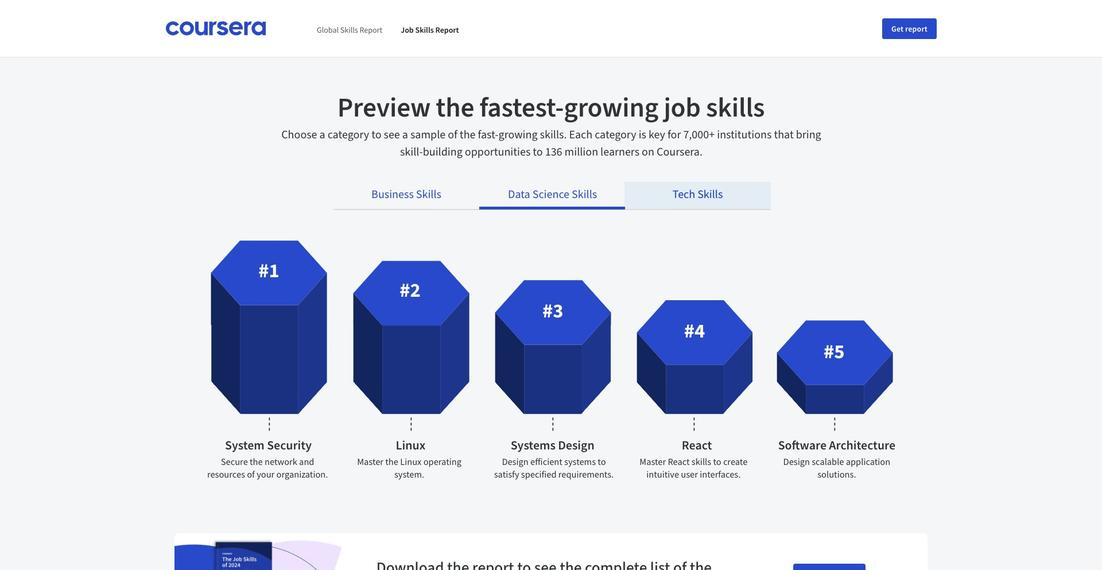 Task type: locate. For each thing, give the bounding box(es) containing it.
skills right global
[[340, 24, 358, 35]]

1 report from the left
[[360, 24, 383, 35]]

global
[[317, 24, 339, 35]]

skills for global
[[340, 24, 358, 35]]

get report
[[892, 23, 928, 34]]

skills for job
[[415, 24, 434, 35]]

report right job
[[435, 24, 459, 35]]

skills
[[340, 24, 358, 35], [415, 24, 434, 35]]

0 horizontal spatial skills
[[340, 24, 358, 35]]

get report button
[[882, 18, 937, 39]]

2 report from the left
[[435, 24, 459, 35]]

report left job
[[360, 24, 383, 35]]

1 skills from the left
[[340, 24, 358, 35]]

report
[[360, 24, 383, 35], [435, 24, 459, 35]]

2 skills from the left
[[415, 24, 434, 35]]

0 horizontal spatial report
[[360, 24, 383, 35]]

1 horizontal spatial skills
[[415, 24, 434, 35]]

1 horizontal spatial report
[[435, 24, 459, 35]]

get
[[892, 23, 904, 34]]

skills right job
[[415, 24, 434, 35]]

report
[[905, 23, 928, 34]]

coursera logo image
[[165, 21, 266, 36]]



Task type: describe. For each thing, give the bounding box(es) containing it.
report for global skills report
[[360, 24, 383, 35]]

report for job skills report
[[435, 24, 459, 35]]

global skills report
[[317, 24, 383, 35]]

job
[[401, 24, 414, 35]]

global skills report link
[[317, 24, 383, 35]]

job skills report link
[[401, 24, 459, 35]]

job skills report
[[401, 24, 459, 35]]



Task type: vqa. For each thing, say whether or not it's contained in the screenshot.
the topmost Ph.D.
no



